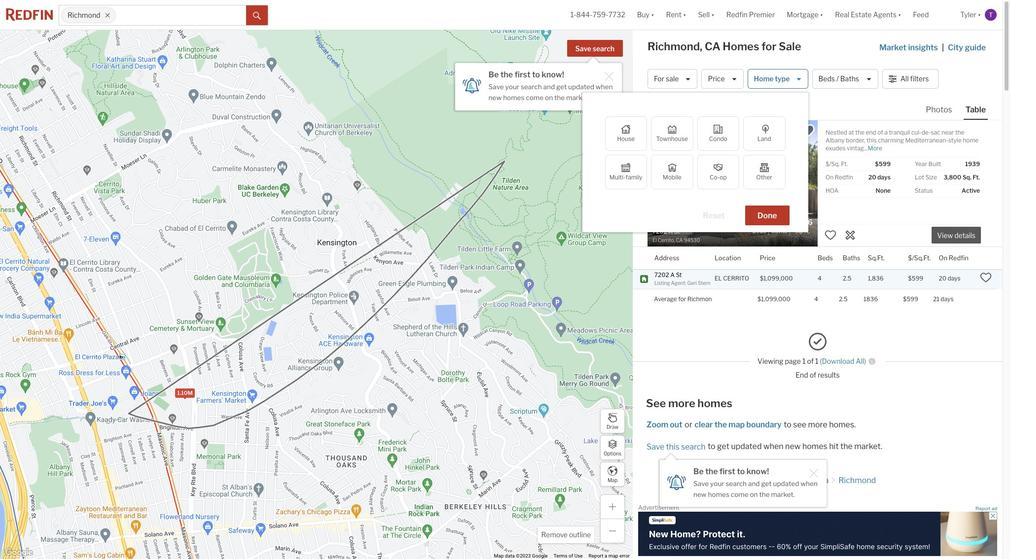 Task type: vqa. For each thing, say whether or not it's contained in the screenshot.
rating 4.9 out of 5 element
no



Task type: describe. For each thing, give the bounding box(es) containing it.
1 vertical spatial price button
[[760, 247, 776, 269]]

your for the bottom be the first to know! dialog
[[710, 480, 724, 488]]

average for richmond:
[[654, 296, 717, 303]]

sell ▾ button
[[692, 0, 721, 30]]

mortgage ▾ button
[[787, 0, 823, 30]]

cul-
[[912, 129, 922, 136]]

$/sq.ft.
[[908, 254, 931, 262]]

be the first to know! for the bottom be the first to know! dialog
[[694, 467, 769, 476]]

save inside "button"
[[575, 44, 591, 53]]

0 horizontal spatial for
[[678, 296, 686, 303]]

/
[[837, 75, 839, 83]]

market insights | city guide
[[880, 43, 986, 52]]

new for the bottom be the first to know! dialog
[[694, 491, 707, 499]]

sell ▾ button
[[698, 0, 715, 30]]

data
[[505, 554, 515, 559]]

mediterranean-
[[905, 137, 949, 144]]

none
[[876, 187, 891, 194]]

city
[[948, 43, 964, 52]]

1-
[[571, 11, 576, 19]]

1 vertical spatial more
[[808, 420, 828, 430]]

sq.ft.
[[868, 254, 885, 262]]

all)
[[856, 357, 866, 366]]

new for left be the first to know! dialog
[[489, 94, 502, 102]]

▾ for rent ▾
[[683, 11, 686, 19]]

1 vertical spatial baths
[[772, 227, 787, 235]]

google image
[[2, 547, 35, 559]]

1 vertical spatial beds
[[753, 227, 766, 235]]

0 vertical spatial on redfin
[[826, 174, 853, 181]]

▾ for sell ▾
[[711, 11, 715, 19]]

be for the bottom be the first to know! dialog
[[694, 467, 704, 476]]

mortgage ▾ button
[[781, 0, 829, 30]]

2 1 from the left
[[815, 357, 819, 366]]

1 1 from the left
[[803, 357, 806, 366]]

real estate agents ▾
[[835, 11, 901, 19]]

be the first to know! for left be the first to know! dialog
[[489, 70, 564, 79]]

sale
[[779, 40, 801, 53]]

0 vertical spatial days
[[878, 174, 891, 181]]

address button
[[655, 247, 680, 269]]

2.5 baths
[[772, 218, 787, 235]]

border,
[[846, 137, 866, 144]]

ad
[[992, 506, 998, 512]]

Land checkbox
[[743, 116, 786, 151]]

el
[[715, 275, 722, 282]]

for sale
[[654, 75, 679, 83]]

near
[[942, 129, 954, 136]]

redfin premier button
[[721, 0, 781, 30]]

photos button
[[924, 105, 964, 119]]

redfin down view details
[[949, 254, 969, 262]]

market insights link
[[880, 32, 938, 54]]

of inside nestled at the end of a tranquil cul-de-sac near the albany border, this charming mediterranean-style home exudes vintag...
[[878, 129, 883, 136]]

market. for the bottom be the first to know! dialog
[[771, 491, 795, 499]]

21
[[933, 295, 940, 303]]

previous button image
[[657, 176, 667, 186]]

remove richmond image
[[105, 12, 111, 18]]

real estate agents ▾ button
[[829, 0, 907, 30]]

ca
[[705, 40, 721, 53]]

at
[[849, 129, 854, 136]]

st
[[676, 271, 682, 278]]

hoa
[[826, 187, 839, 194]]

richmond link
[[839, 476, 876, 485]]

market. for left be the first to know! dialog
[[566, 94, 590, 102]]

0 horizontal spatial 20 days
[[869, 174, 891, 181]]

favorite button image
[[799, 123, 815, 140]]

4 for 1,836
[[818, 275, 822, 282]]

1939
[[965, 160, 980, 168]]

multi-
[[610, 174, 626, 181]]

ft. for 3,800
[[973, 174, 980, 181]]

1 vertical spatial price
[[760, 254, 776, 262]]

ad region
[[638, 512, 998, 557]]

1 horizontal spatial map
[[729, 420, 745, 430]]

1 horizontal spatial for
[[762, 40, 777, 53]]

2 horizontal spatial new
[[785, 442, 801, 451]]

out
[[670, 420, 683, 430]]

0 horizontal spatial more
[[668, 397, 695, 410]]

buy ▾
[[637, 11, 654, 19]]

california link
[[794, 476, 829, 485]]

view details
[[937, 232, 976, 240]]

california
[[794, 476, 829, 485]]

of right end
[[810, 371, 817, 379]]

1.10m
[[177, 390, 192, 397]]

for sale button
[[648, 69, 698, 89]]

sell ▾
[[698, 11, 715, 19]]

next button image
[[799, 176, 809, 186]]

1 vertical spatial this
[[666, 442, 680, 452]]

1 horizontal spatial when
[[764, 442, 784, 451]]

2 vertical spatial baths
[[843, 254, 861, 262]]

4 inside 4 beds
[[757, 218, 762, 227]]

updated for left be the first to know! dialog
[[568, 83, 594, 91]]

0 horizontal spatial price
[[708, 75, 725, 83]]

real
[[835, 11, 850, 19]]

1 horizontal spatial first
[[720, 467, 736, 476]]

▾ for buy ▾
[[651, 11, 654, 19]]

co-
[[710, 174, 720, 181]]

be for left be the first to know! dialog
[[489, 70, 499, 79]]

report for report ad
[[976, 506, 991, 512]]

2.5 for 1,836
[[843, 275, 852, 282]]

0 vertical spatial $599
[[875, 160, 891, 168]]

report ad
[[976, 506, 998, 512]]

mortgage
[[787, 11, 819, 19]]

x-out this home image
[[845, 229, 856, 241]]

lot
[[915, 174, 924, 181]]

redfin down $/sq. ft. at the top
[[835, 174, 853, 181]]

0 vertical spatial 20
[[869, 174, 876, 181]]

1 horizontal spatial richmond
[[839, 476, 876, 485]]

market
[[880, 43, 907, 52]]

know! for left be the first to know! dialog
[[542, 70, 564, 79]]

richmond, ca homes for sale
[[648, 40, 801, 53]]

3,800
[[944, 174, 962, 181]]

beds / baths
[[819, 75, 859, 83]]

Condo checkbox
[[697, 116, 740, 151]]

on for left be the first to know! dialog
[[545, 94, 553, 102]]

terms
[[554, 554, 568, 559]]

charming
[[878, 137, 904, 144]]

view
[[937, 232, 953, 240]]

for
[[654, 75, 665, 83]]

0 horizontal spatial map
[[609, 554, 618, 559]]

report a map error link
[[589, 554, 630, 559]]

photo of 7202 a st, el cerrito, ca 94530 image
[[648, 120, 818, 247]]

1 vertical spatial 20
[[939, 275, 947, 282]]

zoom out button
[[646, 420, 683, 430]]

(download all) link
[[820, 357, 866, 366]]

1 vertical spatial get
[[717, 442, 730, 451]]

1 vertical spatial be the first to know! dialog
[[660, 454, 827, 507]]

done
[[758, 211, 777, 221]]

year
[[915, 160, 927, 168]]

draw
[[607, 424, 619, 430]]

7732
[[609, 11, 625, 19]]

listing
[[655, 280, 670, 286]]

report ad button
[[976, 506, 998, 513]]

sq.ft. button
[[868, 247, 885, 269]]

feed button
[[907, 0, 955, 30]]

of up end of results
[[807, 357, 814, 366]]

5 ▾ from the left
[[898, 11, 901, 19]]

1 vertical spatial a
[[605, 554, 607, 559]]

viewing
[[758, 357, 784, 366]]

on for the bottom be the first to know! dialog
[[750, 491, 758, 499]]

premier
[[749, 11, 775, 19]]

0 vertical spatial on
[[826, 174, 834, 181]]

geri
[[687, 280, 697, 286]]

status
[[915, 187, 933, 194]]

2.5 inside 2.5 baths
[[774, 218, 785, 227]]

4 for 1836
[[814, 295, 818, 303]]

4 beds
[[753, 218, 766, 235]]

2.5 for 1836
[[839, 295, 848, 303]]

844-
[[576, 11, 593, 19]]

your for left be the first to know! dialog
[[505, 83, 519, 91]]

multi-family
[[610, 174, 643, 181]]



Task type: locate. For each thing, give the bounding box(es) containing it.
1 vertical spatial your
[[710, 480, 724, 488]]

map left boundary
[[729, 420, 745, 430]]

redfin
[[726, 11, 748, 19], [835, 174, 853, 181], [949, 254, 969, 262], [760, 476, 784, 485]]

see
[[793, 420, 807, 430]]

2 vertical spatial new
[[694, 491, 707, 499]]

and for the bottom be the first to know! dialog
[[748, 480, 760, 488]]

|
[[942, 43, 944, 52]]

1 horizontal spatial favorite this home image
[[980, 272, 992, 284]]

more
[[668, 397, 695, 410], [808, 420, 828, 430]]

1 vertical spatial report
[[589, 554, 603, 559]]

on redfin down view details
[[939, 254, 969, 262]]

20 up the 21 days
[[939, 275, 947, 282]]

size
[[926, 174, 937, 181]]

days up the none
[[878, 174, 891, 181]]

▾ for tyler ▾
[[978, 11, 981, 19]]

beds for beds / baths
[[819, 75, 835, 83]]

this inside nestled at the end of a tranquil cul-de-sac near the albany border, this charming mediterranean-style home exudes vintag...
[[867, 137, 877, 144]]

redfin premier
[[726, 11, 775, 19]]

a up charming
[[885, 129, 888, 136]]

House checkbox
[[605, 116, 647, 151]]

1 vertical spatial and
[[748, 480, 760, 488]]

1 vertical spatial be
[[694, 467, 704, 476]]

0 horizontal spatial map
[[494, 554, 504, 559]]

townhouse
[[656, 135, 688, 143]]

know!
[[542, 70, 564, 79], [747, 467, 769, 476]]

a left 'error'
[[605, 554, 607, 559]]

4
[[757, 218, 762, 227], [818, 275, 822, 282], [814, 295, 818, 303]]

on up hoa
[[826, 174, 834, 181]]

0 vertical spatial richmond
[[68, 11, 100, 19]]

▾ right rent
[[683, 11, 686, 19]]

0 vertical spatial first
[[515, 70, 531, 79]]

hit
[[829, 442, 839, 451]]

estate
[[851, 11, 872, 19]]

terms of use
[[554, 554, 583, 559]]

submit search image
[[253, 12, 261, 20]]

co-op
[[710, 174, 727, 181]]

page
[[785, 357, 801, 366]]

redfin link
[[760, 476, 784, 485]]

richmond:
[[688, 296, 717, 303]]

report right use
[[589, 554, 603, 559]]

more
[[868, 145, 883, 152]]

price down ca
[[708, 75, 725, 83]]

map region
[[0, 4, 744, 559]]

20 days up the none
[[869, 174, 891, 181]]

active
[[962, 187, 980, 194]]

2.5 down baths button
[[843, 275, 852, 282]]

beds for beds button
[[818, 254, 833, 262]]

1 vertical spatial know!
[[747, 467, 769, 476]]

1 horizontal spatial price
[[760, 254, 776, 262]]

2.5 left 1836
[[839, 295, 848, 303]]

2 vertical spatial market.
[[771, 491, 795, 499]]

insights
[[908, 43, 938, 52]]

1 horizontal spatial come
[[731, 491, 749, 499]]

1,836 down sq.ft. button
[[868, 275, 884, 282]]

1
[[803, 357, 806, 366], [815, 357, 819, 366]]

sq.
[[963, 174, 972, 181], [795, 227, 803, 235]]

0 horizontal spatial sq.
[[795, 227, 803, 235]]

draw button
[[600, 409, 625, 434]]

a inside nestled at the end of a tranquil cul-de-sac near the albany border, this charming mediterranean-style home exudes vintag...
[[885, 129, 888, 136]]

updated down zoom out or clear the map boundary to see more homes. at the right
[[731, 442, 762, 451]]

sq. for 1,836
[[795, 227, 803, 235]]

updated
[[568, 83, 594, 91], [731, 442, 762, 451], [773, 480, 799, 488]]

come for left be the first to know! dialog
[[526, 94, 544, 102]]

nestled at the end of a tranquil cul-de-sac near the albany border, this charming mediterranean-style home exudes vintag...
[[826, 129, 979, 152]]

$1,099,000 for 1,836
[[760, 275, 793, 282]]

1 vertical spatial on redfin
[[939, 254, 969, 262]]

0 horizontal spatial be the first to know! dialog
[[455, 57, 622, 110]]

the
[[501, 70, 513, 79], [555, 94, 565, 102], [856, 129, 865, 136], [956, 129, 965, 136], [715, 420, 727, 430], [841, 442, 853, 451], [706, 467, 718, 476], [759, 491, 770, 499]]

0 horizontal spatial on
[[545, 94, 553, 102]]

more right see
[[808, 420, 828, 430]]

map down the options on the bottom
[[608, 477, 618, 483]]

report left ad
[[976, 506, 991, 512]]

end of results
[[796, 371, 840, 379]]

updated down to get updated when new homes hit the market.
[[773, 480, 799, 488]]

price button down 4 beds
[[760, 247, 776, 269]]

baths down x-out this home image
[[843, 254, 861, 262]]

0 horizontal spatial save your search and get updated when new homes come on the market.
[[489, 83, 613, 102]]

$/sq. ft.
[[826, 160, 848, 168]]

0 horizontal spatial on redfin
[[826, 174, 853, 181]]

0 vertical spatial a
[[885, 129, 888, 136]]

sq. right 2.5 baths
[[795, 227, 803, 235]]

days right 21
[[941, 295, 954, 303]]

1 vertical spatial favorite this home image
[[980, 272, 992, 284]]

richmond left remove richmond icon
[[68, 11, 100, 19]]

when down boundary
[[764, 442, 784, 451]]

zoom out or clear the map boundary to see more homes.
[[647, 420, 856, 430]]

1 vertical spatial 20 days
[[939, 275, 961, 282]]

rent
[[666, 11, 682, 19]]

more up out
[[668, 397, 695, 410]]

0 vertical spatial know!
[[542, 70, 564, 79]]

ft. down 1939
[[973, 174, 980, 181]]

city guide link
[[948, 42, 988, 54]]

7202 a st listing agent: geri stern el cerrito
[[655, 271, 749, 286]]

0 vertical spatial price
[[708, 75, 725, 83]]

be the first to know! dialog
[[455, 57, 622, 110], [660, 454, 827, 507]]

1 horizontal spatial 1
[[815, 357, 819, 366]]

0 horizontal spatial ft.
[[804, 227, 810, 235]]

favorite button checkbox
[[799, 123, 815, 140]]

know! for the bottom be the first to know! dialog
[[747, 467, 769, 476]]

details
[[955, 232, 976, 240]]

a
[[670, 271, 675, 278]]

home
[[754, 75, 774, 83]]

6 ▾ from the left
[[978, 11, 981, 19]]

0 horizontal spatial richmond
[[68, 11, 100, 19]]

this down the end
[[867, 137, 877, 144]]

0 vertical spatial your
[[505, 83, 519, 91]]

baths right /
[[841, 75, 859, 83]]

report inside report ad button
[[976, 506, 991, 512]]

map inside 'button'
[[608, 477, 618, 483]]

Mobile checkbox
[[651, 155, 693, 189]]

Co-op checkbox
[[697, 155, 740, 189]]

0 vertical spatial updated
[[568, 83, 594, 91]]

map for map
[[608, 477, 618, 483]]

report for report a map error
[[589, 554, 603, 559]]

1 right page
[[803, 357, 806, 366]]

1 vertical spatial new
[[785, 442, 801, 451]]

▾ right mortgage
[[820, 11, 823, 19]]

0 vertical spatial when
[[596, 83, 613, 91]]

0 vertical spatial 20 days
[[869, 174, 891, 181]]

$1,099,000
[[760, 275, 793, 282], [758, 295, 791, 303]]

3 ▾ from the left
[[711, 11, 715, 19]]

sq. inside 1,836 sq. ft.
[[795, 227, 803, 235]]

Townhouse checkbox
[[651, 116, 693, 151]]

1 horizontal spatial be the first to know! dialog
[[660, 454, 827, 507]]

beds down done
[[753, 227, 766, 235]]

ft. right $/sq.
[[841, 160, 848, 168]]

2 horizontal spatial get
[[761, 480, 772, 488]]

1 horizontal spatial and
[[748, 480, 760, 488]]

1 horizontal spatial 1,836
[[868, 275, 884, 282]]

20 days
[[869, 174, 891, 181], [939, 275, 961, 282]]

of left use
[[569, 554, 573, 559]]

and for left be the first to know! dialog
[[543, 83, 555, 91]]

be
[[489, 70, 499, 79], [694, 467, 704, 476]]

and
[[543, 83, 555, 91], [748, 480, 760, 488]]

$599 down $/sq.ft. button on the right of page
[[908, 275, 924, 282]]

terms of use link
[[554, 554, 583, 559]]

0 vertical spatial market.
[[566, 94, 590, 102]]

Multi-family checkbox
[[605, 155, 647, 189]]

price down 4 beds
[[760, 254, 776, 262]]

on inside button
[[939, 254, 948, 262]]

0 horizontal spatial 1,836
[[793, 218, 813, 227]]

see
[[646, 397, 666, 410]]

0 horizontal spatial your
[[505, 83, 519, 91]]

0 vertical spatial new
[[489, 94, 502, 102]]

updated down save search
[[568, 83, 594, 91]]

days for 1836
[[941, 295, 954, 303]]

0 vertical spatial come
[[526, 94, 544, 102]]

beds inside button
[[819, 75, 835, 83]]

on down "view"
[[939, 254, 948, 262]]

0 horizontal spatial 20
[[869, 174, 876, 181]]

$599 for 1836
[[903, 295, 919, 303]]

0 horizontal spatial first
[[515, 70, 531, 79]]

2 horizontal spatial when
[[801, 480, 818, 488]]

map for map data ©2023 google
[[494, 554, 504, 559]]

1 vertical spatial map
[[609, 554, 618, 559]]

dialog containing reset
[[582, 93, 808, 232]]

1 horizontal spatial 20
[[939, 275, 947, 282]]

2 vertical spatial ft.
[[804, 227, 810, 235]]

7202 a st link
[[655, 271, 706, 279]]

1 vertical spatial on
[[939, 254, 948, 262]]

$599 left 21
[[903, 295, 919, 303]]

0 vertical spatial and
[[543, 83, 555, 91]]

▾ right 'sell'
[[711, 11, 715, 19]]

0 horizontal spatial a
[[605, 554, 607, 559]]

0 vertical spatial $1,099,000
[[760, 275, 793, 282]]

map left data
[[494, 554, 504, 559]]

baths inside button
[[841, 75, 859, 83]]

0 vertical spatial 2.5
[[774, 218, 785, 227]]

$/sq.ft. button
[[908, 247, 931, 269]]

0 vertical spatial ft.
[[841, 160, 848, 168]]

2 ▾ from the left
[[683, 11, 686, 19]]

0 horizontal spatial be the first to know!
[[489, 70, 564, 79]]

search inside "button"
[[593, 44, 615, 53]]

to get updated when new homes hit the market.
[[706, 442, 883, 451]]

sq. for 3,800
[[963, 174, 972, 181]]

done button
[[745, 206, 790, 225]]

0 vertical spatial be the first to know! dialog
[[455, 57, 622, 110]]

0 horizontal spatial favorite this home image
[[825, 229, 837, 241]]

baths down done
[[772, 227, 787, 235]]

ft. for 1,836
[[804, 227, 810, 235]]

20 up the none
[[869, 174, 876, 181]]

$599 for 1,836
[[908, 275, 924, 282]]

location
[[715, 254, 741, 262]]

map button
[[600, 462, 625, 487]]

1 vertical spatial be the first to know!
[[694, 467, 769, 476]]

2 vertical spatial days
[[941, 295, 954, 303]]

▾ right tyler
[[978, 11, 981, 19]]

home
[[963, 137, 979, 144]]

albany
[[826, 137, 845, 144]]

ft. inside 1,836 sq. ft.
[[804, 227, 810, 235]]

for
[[762, 40, 777, 53], [678, 296, 686, 303]]

sale
[[666, 75, 679, 83]]

beds left baths button
[[818, 254, 833, 262]]

1 vertical spatial richmond
[[839, 476, 876, 485]]

for left sale
[[762, 40, 777, 53]]

0 horizontal spatial new
[[489, 94, 502, 102]]

view details button
[[932, 227, 981, 244]]

beds left /
[[819, 75, 835, 83]]

when down save search
[[596, 83, 613, 91]]

option group
[[605, 116, 786, 189]]

0 vertical spatial map
[[729, 420, 745, 430]]

0 horizontal spatial get
[[556, 83, 567, 91]]

1 horizontal spatial updated
[[731, 442, 762, 451]]

Other checkbox
[[743, 155, 786, 189]]

heading
[[653, 218, 733, 244]]

home type
[[754, 75, 790, 83]]

2 horizontal spatial market.
[[855, 442, 883, 451]]

1 vertical spatial ft.
[[973, 174, 980, 181]]

be the first to know!
[[489, 70, 564, 79], [694, 467, 769, 476]]

1,836 for 1,836
[[868, 275, 884, 282]]

dialog
[[582, 93, 808, 232]]

1,836 right 2.5 baths
[[793, 218, 813, 227]]

updated for the bottom be the first to know! dialog
[[773, 480, 799, 488]]

20
[[869, 174, 876, 181], [939, 275, 947, 282]]

option group containing house
[[605, 116, 786, 189]]

this down out
[[666, 442, 680, 452]]

$1,099,000 for 1836
[[758, 295, 791, 303]]

1 horizontal spatial save your search and get updated when new homes come on the market.
[[694, 480, 818, 499]]

when for the bottom be the first to know! dialog
[[801, 480, 818, 488]]

0 horizontal spatial when
[[596, 83, 613, 91]]

rent ▾
[[666, 11, 686, 19]]

or
[[685, 420, 693, 430]]

1 horizontal spatial ft.
[[841, 160, 848, 168]]

nestled
[[826, 129, 847, 136]]

▾ right buy
[[651, 11, 654, 19]]

on redfin down $/sq. ft. at the top
[[826, 174, 853, 181]]

when for left be the first to know! dialog
[[596, 83, 613, 91]]

2 vertical spatial get
[[761, 480, 772, 488]]

7202
[[655, 271, 669, 278]]

1 vertical spatial market.
[[855, 442, 883, 451]]

0 vertical spatial baths
[[841, 75, 859, 83]]

2 vertical spatial updated
[[773, 480, 799, 488]]

option group inside dialog
[[605, 116, 786, 189]]

save your search and get updated when new homes come on the market. for the bottom be the first to know! dialog
[[694, 480, 818, 499]]

richmond down hit
[[839, 476, 876, 485]]

save search button
[[567, 40, 623, 57]]

clear
[[695, 420, 713, 430]]

average
[[654, 296, 677, 303]]

map left 'error'
[[609, 554, 618, 559]]

get
[[556, 83, 567, 91], [717, 442, 730, 451], [761, 480, 772, 488]]

beds button
[[818, 247, 833, 269]]

real estate agents ▾ link
[[835, 0, 901, 30]]

to
[[532, 70, 540, 79], [784, 420, 792, 430], [708, 442, 716, 451], [737, 467, 745, 476]]

1 vertical spatial first
[[720, 467, 736, 476]]

more link
[[868, 145, 883, 152]]

21 days
[[933, 295, 954, 303]]

1 horizontal spatial map
[[608, 477, 618, 483]]

2.5 right 4 beds
[[774, 218, 785, 227]]

1-844-759-7732 link
[[571, 11, 625, 19]]

0 horizontal spatial updated
[[568, 83, 594, 91]]

redfin left "premier"
[[726, 11, 748, 19]]

▾ for mortgage ▾
[[820, 11, 823, 19]]

when right redfin link
[[801, 480, 818, 488]]

1 horizontal spatial be the first to know!
[[694, 467, 769, 476]]

20 days down on redfin button
[[939, 275, 961, 282]]

▾ right agents
[[898, 11, 901, 19]]

stern
[[698, 280, 711, 286]]

1 horizontal spatial on redfin
[[939, 254, 969, 262]]

agent:
[[671, 280, 686, 286]]

use
[[575, 554, 583, 559]]

report a map error
[[589, 554, 630, 559]]

favorite this home image
[[825, 229, 837, 241], [980, 272, 992, 284]]

$599 down more
[[875, 160, 891, 168]]

table
[[966, 105, 986, 114]]

end
[[866, 129, 876, 136]]

days for 1,836
[[948, 275, 961, 282]]

1 horizontal spatial 20 days
[[939, 275, 961, 282]]

2 vertical spatial 4
[[814, 295, 818, 303]]

search
[[593, 44, 615, 53], [521, 83, 542, 91], [681, 442, 706, 452], [726, 480, 747, 488]]

0 vertical spatial more
[[668, 397, 695, 410]]

2 vertical spatial beds
[[818, 254, 833, 262]]

end
[[796, 371, 808, 379]]

redfin left the california link
[[760, 476, 784, 485]]

price
[[708, 75, 725, 83], [760, 254, 776, 262]]

1 horizontal spatial this
[[867, 137, 877, 144]]

save your search and get updated when new homes come on the market. for left be the first to know! dialog
[[489, 83, 613, 102]]

1 up end of results
[[815, 357, 819, 366]]

user photo image
[[985, 9, 997, 21]]

see more homes
[[646, 397, 733, 410]]

come for the bottom be the first to know! dialog
[[731, 491, 749, 499]]

1 ▾ from the left
[[651, 11, 654, 19]]

of right the end
[[878, 129, 883, 136]]

0 vertical spatial get
[[556, 83, 567, 91]]

1 vertical spatial updated
[[731, 442, 762, 451]]

1 horizontal spatial know!
[[747, 467, 769, 476]]

None search field
[[116, 5, 246, 25]]

ft. right 2.5 baths
[[804, 227, 810, 235]]

sq. up active
[[963, 174, 972, 181]]

homes
[[723, 40, 759, 53]]

0 vertical spatial be the first to know!
[[489, 70, 564, 79]]

4 ▾ from the left
[[820, 11, 823, 19]]

de-
[[922, 129, 931, 136]]

1 vertical spatial 2.5
[[843, 275, 852, 282]]

results
[[818, 371, 840, 379]]

0 vertical spatial price button
[[702, 69, 744, 89]]

days down on redfin button
[[948, 275, 961, 282]]

address
[[655, 254, 680, 262]]

tyler
[[961, 11, 977, 19]]

price button down richmond, ca homes for sale
[[702, 69, 744, 89]]

for down agent:
[[678, 296, 686, 303]]

1,836 for 1,836 sq. ft.
[[793, 218, 813, 227]]

1 horizontal spatial be
[[694, 467, 704, 476]]

1 horizontal spatial your
[[710, 480, 724, 488]]

1 horizontal spatial price button
[[760, 247, 776, 269]]



